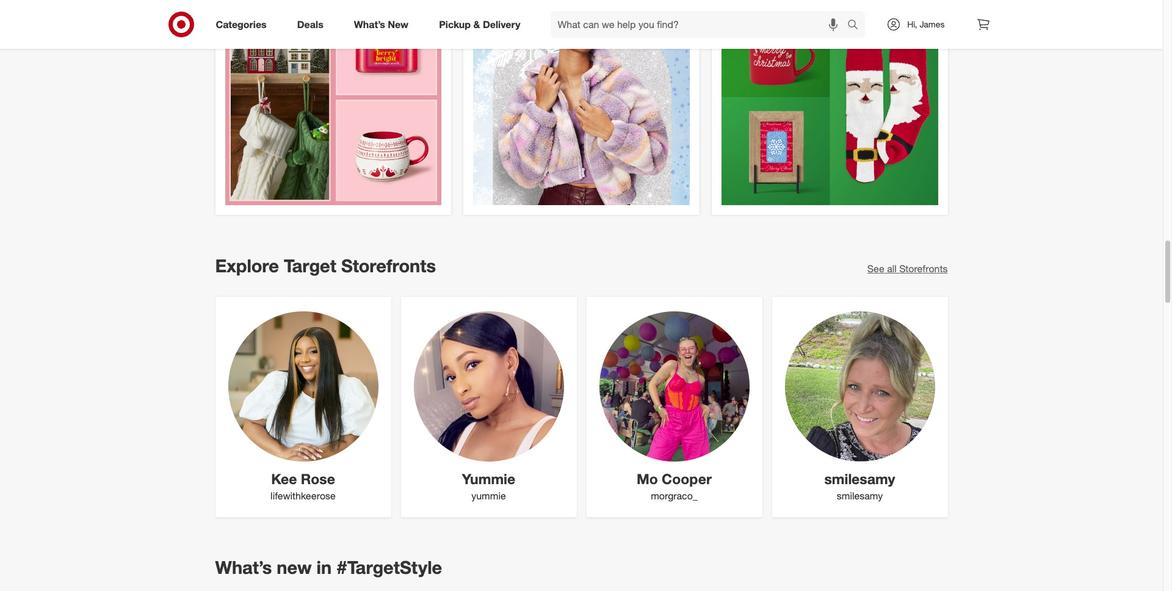 Task type: vqa. For each thing, say whether or not it's contained in the screenshot.


Task type: describe. For each thing, give the bounding box(es) containing it.
hi, james
[[908, 19, 945, 29]]

pickup & delivery
[[439, 18, 521, 30]]

morgraco_
[[651, 490, 698, 502]]

storefronts for explore target storefronts
[[341, 255, 436, 277]]

see
[[868, 263, 885, 275]]

0 vertical spatial smilesamy
[[825, 470, 896, 487]]

kee
[[271, 470, 297, 487]]

rose
[[301, 470, 335, 487]]

pickup
[[439, 18, 471, 30]]

categories link
[[206, 11, 282, 38]]

yummie yummie
[[462, 470, 516, 502]]

what's new link
[[344, 11, 424, 38]]

new
[[277, 557, 312, 579]]

search button
[[843, 11, 872, 40]]

not-so-basic ways to give gift cards this season. image
[[722, 0, 939, 206]]

deals
[[297, 18, 324, 30]]

kee rose lifewithkeerose
[[271, 470, 336, 502]]

smilesamy smilesamy
[[825, 470, 896, 502]]

what's for what's new in #targetstyle
[[215, 557, 272, 579]]

lifewithkeerose
[[271, 490, 336, 502]]

see all storefronts link
[[868, 262, 948, 276]]

profile image for creator image for smilesamy
[[785, 311, 936, 462]]

what's new in #targetstyle
[[215, 557, 442, 579]]

cooper
[[662, 470, 712, 487]]

profile image for creator image for mo
[[600, 311, 750, 462]]

mo
[[637, 470, 658, 487]]

holiday hues you'll want in rotation all season long. image
[[474, 0, 690, 206]]

smilesamy inside smilesamy smilesamy
[[837, 490, 884, 502]]



Task type: locate. For each thing, give the bounding box(es) containing it.
yummie
[[472, 490, 506, 502]]

james
[[920, 19, 945, 29]]

smilesamy
[[825, 470, 896, 487], [837, 490, 884, 502]]

target
[[284, 255, 337, 277]]

4 profile image for creator image from the left
[[785, 311, 936, 462]]

in
[[317, 557, 332, 579]]

2 profile image for creator image from the left
[[414, 311, 564, 462]]

1 horizontal spatial what's
[[354, 18, 385, 30]]

delivery
[[483, 18, 521, 30]]

pickup & delivery link
[[429, 11, 536, 38]]

3 profile image for creator image from the left
[[600, 311, 750, 462]]

stocking ideas to match their style & holiday vibe. image
[[225, 0, 442, 206]]

&
[[474, 18, 480, 30]]

0 vertical spatial what's
[[354, 18, 385, 30]]

what's new
[[354, 18, 409, 30]]

what's
[[354, 18, 385, 30], [215, 557, 272, 579]]

0 horizontal spatial storefronts
[[341, 255, 436, 277]]

0 horizontal spatial what's
[[215, 557, 272, 579]]

storefronts
[[341, 255, 436, 277], [900, 263, 948, 275]]

What can we help you find? suggestions appear below search field
[[551, 11, 851, 38]]

all
[[888, 263, 897, 275]]

new
[[388, 18, 409, 30]]

yummie
[[462, 470, 516, 487]]

what's for what's new
[[354, 18, 385, 30]]

see all storefronts
[[868, 263, 948, 275]]

categories
[[216, 18, 267, 30]]

#targetstyle
[[337, 557, 442, 579]]

1 vertical spatial smilesamy
[[837, 490, 884, 502]]

mo cooper morgraco_
[[637, 470, 712, 502]]

1 horizontal spatial storefronts
[[900, 263, 948, 275]]

search
[[843, 19, 872, 32]]

profile image for creator image
[[228, 311, 378, 462], [414, 311, 564, 462], [600, 311, 750, 462], [785, 311, 936, 462]]

deals link
[[287, 11, 339, 38]]

1 profile image for creator image from the left
[[228, 311, 378, 462]]

explore target storefronts
[[215, 255, 436, 277]]

storefronts for see all storefronts
[[900, 263, 948, 275]]

1 vertical spatial what's
[[215, 557, 272, 579]]

profile image for creator image for kee
[[228, 311, 378, 462]]

hi,
[[908, 19, 918, 29]]

profile image for creator image for yummie
[[414, 311, 564, 462]]

explore
[[215, 255, 279, 277]]



